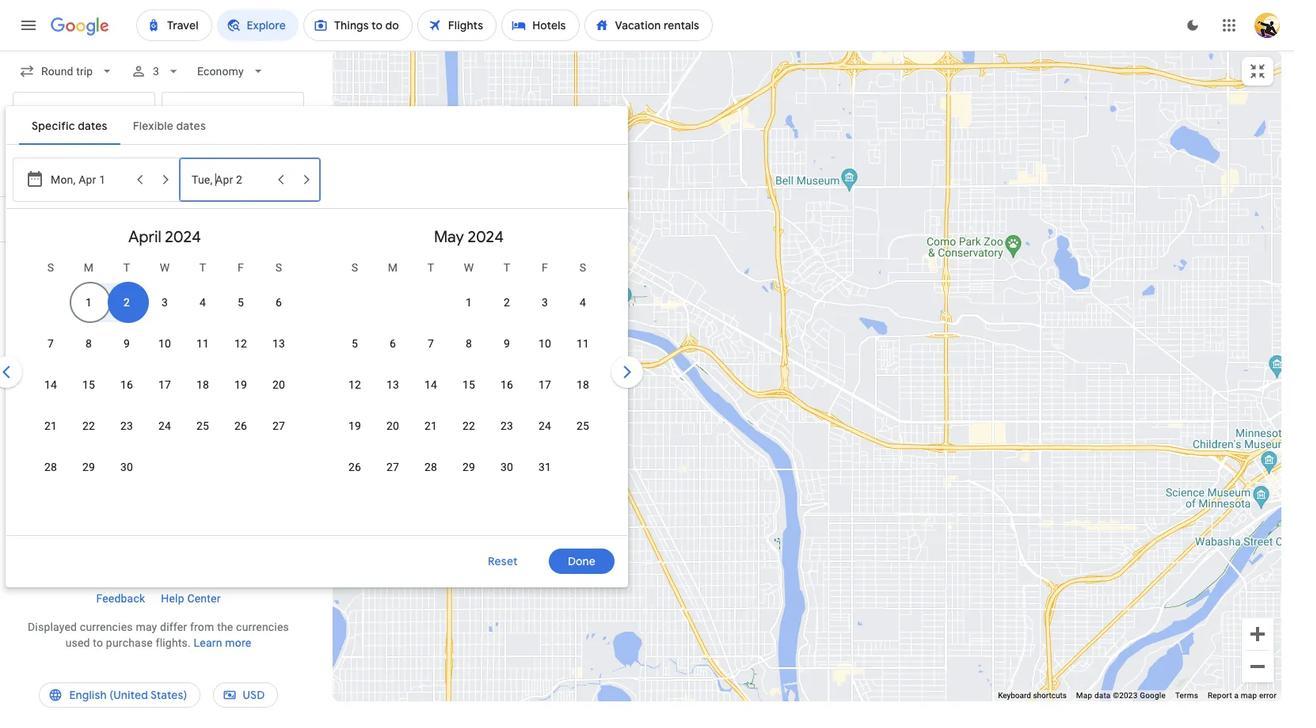 Task type: locate. For each thing, give the bounding box(es) containing it.
f left results
[[238, 261, 244, 274]]

14 for sun, apr 14 element
[[44, 379, 57, 391]]

1 8 button from the left
[[70, 325, 108, 363]]

8 inside the may 2024 row group
[[466, 337, 472, 350]]

f for may 2024
[[542, 261, 548, 274]]

0 horizontal spatial 23 button
[[108, 407, 146, 445]]

21 inside april 2024 row group
[[44, 420, 57, 433]]

22 button right tue, may 21 element
[[450, 407, 488, 445]]

1 vertical spatial 19
[[349, 420, 361, 433]]

51
[[202, 308, 215, 321]]

1 vertical spatial $752
[[265, 346, 291, 360]]

w
[[160, 261, 170, 274], [464, 261, 474, 274]]

28 button left mon, apr 29 element
[[32, 448, 70, 486]]

0 vertical spatial 27
[[272, 420, 285, 433]]

None field
[[13, 57, 121, 86], [191, 57, 273, 86], [13, 57, 121, 86], [191, 57, 273, 86]]

1 vertical spatial 6 button
[[374, 325, 412, 363]]

1 horizontal spatial 11
[[577, 337, 589, 350]]

13 right fri, apr 12 element
[[272, 337, 285, 350]]

Departure text field
[[51, 147, 124, 189], [51, 158, 126, 201]]

3 inside april 2024 row group
[[162, 296, 168, 309]]

10 inside april 2024 row group
[[158, 337, 171, 350]]

28
[[44, 461, 57, 474], [425, 461, 437, 474]]

1 horizontal spatial 2 button
[[488, 284, 526, 322]]

21 left mon, apr 22 element
[[44, 420, 57, 433]]

1 29 from the left
[[82, 461, 95, 474]]

1 horizontal spatial 7
[[428, 337, 434, 350]]

1 horizontal spatial 30
[[501, 461, 513, 474]]

19 button right thu, apr 18 element
[[222, 366, 260, 404]]

18 right wed, apr 17 element
[[196, 379, 209, 391]]

sun, may 5 element
[[352, 336, 358, 352]]

1 inside april 2024 row group
[[86, 296, 92, 309]]

1 21 from the left
[[44, 420, 57, 433]]

1 28 from the left
[[44, 461, 57, 474]]

row containing 14
[[32, 364, 298, 406]]

0 horizontal spatial 12
[[234, 337, 247, 350]]

28 button
[[32, 448, 70, 486], [412, 448, 450, 486]]

24 button left 'thu, apr 25' element
[[146, 407, 184, 445]]

0 horizontal spatial 24 button
[[146, 407, 184, 445]]

24 for fri, may 24 element
[[539, 420, 551, 433]]

14 inside the may 2024 row group
[[425, 379, 437, 391]]

sun, apr 7 element
[[48, 336, 54, 352]]

0 horizontal spatial 11
[[196, 337, 209, 350]]

12 left mon, may 13 element
[[349, 379, 361, 391]]

30
[[120, 461, 133, 474], [501, 461, 513, 474]]

wed, may 1 element
[[466, 295, 472, 311]]

23 inside april 2024 row group
[[120, 420, 133, 433]]

17 button right tue, apr 16 element at the left bottom of the page
[[146, 366, 184, 404]]

1 30 from the left
[[120, 461, 133, 474]]

17 inside april 2024 row group
[[158, 379, 171, 391]]

$752 down may 2024
[[458, 250, 484, 264]]

26
[[234, 420, 247, 433], [349, 461, 361, 474]]

16 for tue, apr 16 element at the left bottom of the page
[[120, 379, 133, 391]]

30 for tue, apr 30 element
[[120, 461, 133, 474]]

6 inside april 2024 row group
[[276, 296, 282, 309]]

the
[[217, 621, 233, 634]]

1 f from the left
[[238, 261, 244, 274]]

7 inside the may 2024 row group
[[428, 337, 434, 350]]

29 right tue, may 28 element at the bottom of page
[[463, 461, 475, 474]]

m inside row group
[[388, 261, 398, 274]]

1 currencies from the left
[[80, 621, 133, 634]]

17 inside the may 2024 row group
[[539, 379, 551, 391]]

18
[[196, 379, 209, 391], [577, 379, 589, 391]]

2 w from the left
[[464, 261, 474, 274]]

0 horizontal spatial 8
[[86, 337, 92, 350]]

thu, may 16 element
[[501, 377, 513, 393]]

752 us dollars text field down may 2024
[[458, 250, 484, 264]]

wed, apr 17 element
[[158, 377, 171, 393]]

15 right 'tue, may 14' element at the bottom
[[463, 379, 475, 391]]

4 button for may 2024
[[564, 284, 602, 322]]

tue, apr 16 element
[[120, 377, 133, 393]]

wed, apr 24 element
[[158, 418, 171, 434]]

8 inside april 2024 row group
[[86, 337, 92, 350]]

2024 for may 2024
[[468, 227, 504, 247]]

done
[[568, 555, 596, 569]]

sat, may 4 element
[[580, 295, 586, 311]]

3 button
[[146, 284, 184, 322], [526, 284, 564, 322]]

22
[[82, 420, 95, 433], [463, 420, 475, 433]]

mon, may 6 element
[[390, 336, 396, 352]]

6 for mon, may 6 element at the left of page
[[390, 337, 396, 350]]

s up sat, apr 6 element
[[275, 261, 282, 274]]

21 left the wed, may 22 "element" on the bottom left of page
[[425, 420, 437, 433]]

2 4 from the left
[[580, 296, 586, 309]]

0 vertical spatial 6
[[276, 296, 282, 309]]

0 horizontal spatial 20 button
[[260, 366, 298, 404]]

4 button
[[184, 284, 222, 322], [564, 284, 602, 322]]

10 for 'wed, apr 10' element
[[158, 337, 171, 350]]

0 horizontal spatial 6 button
[[260, 284, 298, 322]]

m up mon, apr 1, departure date. element
[[84, 261, 94, 274]]

24
[[158, 420, 171, 433], [539, 420, 551, 433]]

minneapolis for minneapolis $752
[[458, 233, 530, 249]]

19 button inside the may 2024 row group
[[336, 407, 374, 445]]

15 inside april 2024 row group
[[82, 379, 95, 391]]

1 m from the left
[[84, 261, 94, 274]]

3 button left hr
[[146, 284, 184, 322]]

2 22 button from the left
[[450, 407, 488, 445]]

1 horizontal spatial 29 button
[[450, 448, 488, 486]]

fri, may 24 element
[[539, 418, 551, 434]]

0 horizontal spatial 30 button
[[108, 448, 146, 486]]

1 horizontal spatial 12
[[349, 379, 361, 391]]

27 button
[[260, 407, 298, 445], [374, 448, 412, 486]]

0 horizontal spatial 15 button
[[70, 366, 108, 404]]

19 for fri, apr 19 'element' on the left
[[234, 379, 247, 391]]

29 inside april 2024 row group
[[82, 461, 95, 474]]

5 button left mon, may 6 element at the left of page
[[336, 325, 374, 363]]

1 16 button from the left
[[108, 366, 146, 404]]

26 for sun, may 26 element in the left bottom of the page
[[349, 461, 361, 474]]

1 25 from the left
[[196, 420, 209, 433]]

27 button right sun, may 26 element in the left bottom of the page
[[374, 448, 412, 486]]

1 17 from the left
[[158, 379, 171, 391]]

1 horizontal spatial 23
[[501, 420, 513, 433]]

7 right mon, may 6 element at the left of page
[[428, 337, 434, 350]]

1 1 button from the left
[[70, 284, 108, 322]]

1 horizontal spatial 13 button
[[374, 366, 412, 404]]

3
[[153, 65, 160, 78], [162, 296, 168, 309], [542, 296, 548, 309]]

1 8 from the left
[[86, 337, 92, 350]]

2 14 from the left
[[425, 379, 437, 391]]

more
[[225, 637, 251, 650]]

1 horizontal spatial 10
[[539, 337, 551, 350]]

13 right 'sun, may 12' element
[[387, 379, 399, 391]]

1 horizontal spatial 3 button
[[526, 284, 564, 322]]

2 25 from the left
[[577, 420, 589, 433]]

0 horizontal spatial 25 button
[[184, 407, 222, 445]]

9 button right wed, may 8 element
[[488, 325, 526, 363]]

1 horizontal spatial $752
[[458, 250, 484, 264]]

17 right tue, apr 16 element at the left bottom of the page
[[158, 379, 171, 391]]

19 inside april 2024 row group
[[234, 379, 247, 391]]

states)
[[150, 688, 187, 703]]

22 button inside the may 2024 row group
[[450, 407, 488, 445]]

12 inside the may 2024 row group
[[349, 379, 361, 391]]

fri, apr 26 element
[[234, 418, 247, 434]]

2 21 from the left
[[425, 420, 437, 433]]

2 9 from the left
[[504, 337, 510, 350]]

1 15 from the left
[[82, 379, 95, 391]]

2 23 from the left
[[501, 420, 513, 433]]

5
[[238, 296, 244, 309], [352, 337, 358, 350]]

feedback link
[[88, 586, 153, 612]]

2 horizontal spatial 1
[[466, 296, 472, 309]]

25 inside april 2024 row group
[[196, 420, 209, 433]]

2024
[[165, 227, 201, 247], [468, 227, 504, 247]]

8 right tue, may 7 element
[[466, 337, 472, 350]]

0 vertical spatial 26 button
[[222, 407, 260, 445]]

2 23 button from the left
[[488, 407, 526, 445]]

5 inside "row"
[[352, 337, 358, 350]]

3 inside the may 2024 row group
[[542, 296, 548, 309]]

Return text field
[[170, 147, 250, 189], [192, 158, 267, 201]]

12 button down min at the top left
[[222, 325, 260, 363]]

28 button right mon, may 27 element
[[412, 448, 450, 486]]

1 30 button from the left
[[108, 448, 146, 486]]

16 for thu, may 16 element
[[501, 379, 513, 391]]

1 horizontal spatial 24
[[539, 420, 551, 433]]

25 button
[[184, 407, 222, 445], [564, 407, 602, 445]]

9 button
[[108, 325, 146, 363], [488, 325, 526, 363]]

1 22 from the left
[[82, 420, 95, 433]]

0 horizontal spatial 5 button
[[222, 284, 260, 322]]

w inside the may 2024 row group
[[464, 261, 474, 274]]

25 inside the may 2024 row group
[[577, 420, 589, 433]]

0 horizontal spatial 13
[[272, 337, 285, 350]]

24 inside the may 2024 row group
[[539, 420, 551, 433]]

sat, apr 13 element
[[272, 336, 285, 352]]

13
[[272, 337, 285, 350], [387, 379, 399, 391]]

2 17 from the left
[[539, 379, 551, 391]]

2 29 from the left
[[463, 461, 475, 474]]

1 horizontal spatial 24 button
[[526, 407, 564, 445]]

1 17 button from the left
[[146, 366, 184, 404]]

25 button left fri, apr 26 element
[[184, 407, 222, 445]]

2 11 from the left
[[577, 337, 589, 350]]

minneapolis up 1 stop
[[120, 291, 192, 307]]

20 left tue, may 21 element
[[387, 420, 399, 433]]

1 horizontal spatial 28 button
[[412, 448, 450, 486]]

2
[[124, 296, 130, 309], [504, 296, 510, 309], [180, 308, 186, 321]]

1 7 button from the left
[[32, 325, 70, 363]]

2 left fri, may 3 element
[[504, 296, 510, 309]]

tue, may 7 element
[[428, 336, 434, 352]]

0 horizontal spatial 23
[[120, 420, 133, 433]]

22 for mon, apr 22 element
[[82, 420, 95, 433]]

1 horizontal spatial 6 button
[[374, 325, 412, 363]]

22 button right sun, apr 21 "element"
[[70, 407, 108, 445]]

28 inside the may 2024 row group
[[425, 461, 437, 474]]

currencies up to
[[80, 621, 133, 634]]

7 left mon, apr 8 element
[[48, 337, 54, 350]]

1 horizontal spatial 14 button
[[412, 366, 450, 404]]

20 right fri, apr 19 'element' on the left
[[272, 379, 285, 391]]

1 11 from the left
[[196, 337, 209, 350]]

29 button right tue, may 28 element at the bottom of page
[[450, 448, 488, 486]]

25 for 'thu, apr 25' element
[[196, 420, 209, 433]]

28 right mon, may 27 element
[[425, 461, 437, 474]]

9
[[124, 337, 130, 350], [504, 337, 510, 350]]

10 button
[[146, 325, 184, 363], [526, 325, 564, 363]]

13 inside the may 2024 row group
[[387, 379, 399, 391]]

16 button right wed, may 15 element
[[488, 366, 526, 404]]

m for may 2024
[[388, 261, 398, 274]]

2 left hr
[[180, 308, 186, 321]]

752 US dollars text field
[[458, 250, 484, 264], [265, 346, 291, 360]]

0 vertical spatial 13
[[272, 337, 285, 350]]

12 inside april 2024 row group
[[234, 337, 247, 350]]

22 inside the may 2024 row group
[[463, 420, 475, 433]]

2 departure text field from the top
[[51, 158, 126, 201]]

30 right mon, apr 29 element
[[120, 461, 133, 474]]

2 30 from the left
[[501, 461, 513, 474]]

s up sun, apr 7 element
[[47, 261, 54, 274]]

0 vertical spatial 19 button
[[222, 366, 260, 404]]

5 inside april 2024 row group
[[238, 296, 244, 309]]

2 3 button from the left
[[526, 284, 564, 322]]

6 button left tue, may 7 element
[[374, 325, 412, 363]]

0 horizontal spatial w
[[160, 261, 170, 274]]

0 vertical spatial 19
[[234, 379, 247, 391]]

4 right hr
[[200, 296, 206, 309]]

18 inside the may 2024 row group
[[577, 379, 589, 391]]

3 for april
[[162, 296, 168, 309]]

6 right fri, apr 5 element
[[276, 296, 282, 309]]

1 7 from the left
[[48, 337, 54, 350]]

1 departure text field from the top
[[51, 147, 124, 189]]

0 horizontal spatial currencies
[[80, 621, 133, 634]]

filters form
[[0, 51, 646, 588]]

1 24 from the left
[[158, 420, 171, 433]]

11 down 2 hr 51 min
[[196, 337, 209, 350]]

17 for fri, may 17 element
[[539, 379, 551, 391]]

2 8 button from the left
[[450, 325, 488, 363]]

0 horizontal spatial 17 button
[[146, 366, 184, 404]]

21 for tue, may 21 element
[[425, 420, 437, 433]]

f inside april 2024 row group
[[238, 261, 244, 274]]

2 8 from the left
[[466, 337, 472, 350]]

24 button left sat, may 25 element
[[526, 407, 564, 445]]

0 horizontal spatial 5
[[238, 296, 244, 309]]

2 18 from the left
[[577, 379, 589, 391]]

1 horizontal spatial 19
[[349, 420, 361, 433]]

1 vertical spatial 19 button
[[336, 407, 374, 445]]

0 horizontal spatial 27 button
[[260, 407, 298, 445]]

wed, apr 10 element
[[158, 336, 171, 352]]

6 button inside the may 2024 row group
[[374, 325, 412, 363]]

23 inside the may 2024 row group
[[501, 420, 513, 433]]

1 4 button from the left
[[184, 284, 222, 322]]

4 for april 2024
[[200, 296, 206, 309]]

2 9 button from the left
[[488, 325, 526, 363]]

1 23 from the left
[[120, 420, 133, 433]]

row containing 12
[[336, 364, 602, 406]]

16 inside the may 2024 row group
[[501, 379, 513, 391]]

8
[[86, 337, 92, 350], [466, 337, 472, 350]]

2 4 button from the left
[[564, 284, 602, 322]]

1 2024 from the left
[[165, 227, 201, 247]]

f for april 2024
[[238, 261, 244, 274]]

2 16 from the left
[[501, 379, 513, 391]]

9 inside april 2024 row group
[[124, 337, 130, 350]]

10 down stop
[[158, 337, 171, 350]]

s
[[47, 261, 54, 274], [275, 261, 282, 274], [352, 261, 358, 274], [580, 261, 586, 274]]

1 28 button from the left
[[32, 448, 70, 486]]

0 horizontal spatial 20
[[272, 379, 285, 391]]

2 10 from the left
[[539, 337, 551, 350]]

0 horizontal spatial 17
[[158, 379, 171, 391]]

currencies up more
[[236, 621, 289, 634]]

row
[[70, 276, 298, 323], [450, 276, 602, 323], [32, 323, 298, 364], [336, 323, 602, 364], [32, 364, 298, 406], [336, 364, 602, 406], [32, 406, 298, 447], [336, 406, 602, 447], [32, 447, 146, 488], [336, 447, 564, 488]]

2024 right "may"
[[468, 227, 504, 247]]

thu, apr 25 element
[[196, 418, 209, 434]]

0 horizontal spatial 10
[[158, 337, 171, 350]]

24 button
[[146, 407, 184, 445], [526, 407, 564, 445]]

23 button right the wed, may 22 "element" on the bottom left of page
[[488, 407, 526, 445]]

19 button inside april 2024 row group
[[222, 366, 260, 404]]

10 inside the may 2024 row group
[[539, 337, 551, 350]]

1 for april
[[86, 296, 92, 309]]

w inside april 2024 row group
[[160, 261, 170, 274]]

2 for may 2024
[[504, 296, 510, 309]]

20
[[272, 379, 285, 391], [387, 420, 399, 433]]

30 button right mon, apr 29 element
[[108, 448, 146, 486]]

1 horizontal spatial 15
[[463, 379, 475, 391]]

grid containing april 2024
[[13, 215, 621, 545]]

fri, may 3 element
[[542, 295, 548, 311]]

15 button right 'tue, may 14' element at the bottom
[[450, 366, 488, 404]]

21 inside the may 2024 row group
[[425, 420, 437, 433]]

1 horizontal spatial 9 button
[[488, 325, 526, 363]]

28 left mon, apr 29 element
[[44, 461, 57, 474]]

16 button left wed, apr 17 element
[[108, 366, 146, 404]]

7 button
[[32, 325, 70, 363], [412, 325, 450, 363]]

minneapolis for minneapolis
[[120, 291, 192, 307]]

22 inside april 2024 row group
[[82, 420, 95, 433]]

26 inside the may 2024 row group
[[349, 461, 361, 474]]

6 button
[[260, 284, 298, 322], [374, 325, 412, 363]]

2 2 button from the left
[[488, 284, 526, 322]]

10 button down stop
[[146, 325, 184, 363]]

1 horizontal spatial 1
[[139, 308, 145, 321]]

27 inside april 2024 row group
[[272, 420, 285, 433]]

5 for fri, apr 5 element
[[238, 296, 244, 309]]

6
[[276, 296, 282, 309], [390, 337, 396, 350]]

1 horizontal spatial f
[[542, 261, 548, 274]]

1 horizontal spatial 7 button
[[412, 325, 450, 363]]

28 inside april 2024 row group
[[44, 461, 57, 474]]

1 inside the may 2024 row group
[[466, 296, 472, 309]]

19 right thu, apr 18 element
[[234, 379, 247, 391]]

2 10 button from the left
[[526, 325, 564, 363]]

1 horizontal spatial 21 button
[[412, 407, 450, 445]]

2 1 button from the left
[[450, 284, 488, 322]]

1 10 from the left
[[158, 337, 171, 350]]

1 vertical spatial 20 button
[[374, 407, 412, 445]]

14 inside april 2024 row group
[[44, 379, 57, 391]]

2 21 button from the left
[[412, 407, 450, 445]]

2 horizontal spatial 3
[[542, 296, 548, 309]]

15 right sun, apr 14 element
[[82, 379, 95, 391]]

11 inside the may 2024 row group
[[577, 337, 589, 350]]

27 for sat, apr 27 'element'
[[272, 420, 285, 433]]

752 us dollars text field up "sat, apr 20" element
[[265, 346, 291, 360]]

7 inside april 2024 row group
[[48, 337, 54, 350]]

16 left wed, apr 17 element
[[120, 379, 133, 391]]

2 7 from the left
[[428, 337, 434, 350]]

25
[[196, 420, 209, 433], [577, 420, 589, 433]]

14 left wed, may 15 element
[[425, 379, 437, 391]]

30 inside april 2024 row group
[[120, 461, 133, 474]]

1 horizontal spatial 26 button
[[336, 448, 374, 486]]

1 horizontal spatial 22
[[463, 420, 475, 433]]

2 28 from the left
[[425, 461, 437, 474]]

4 t from the left
[[504, 261, 510, 274]]

1 button left thu, may 2 element
[[450, 284, 488, 322]]

30 inside the may 2024 row group
[[501, 461, 513, 474]]

0 horizontal spatial 28 button
[[32, 448, 70, 486]]

5 button right the 51
[[222, 284, 260, 322]]

0 horizontal spatial 28
[[44, 461, 57, 474]]

3 s from the left
[[352, 261, 358, 274]]

22 right tue, may 21 element
[[463, 420, 475, 433]]

26 for fri, apr 26 element
[[234, 420, 247, 433]]

7 for tue, may 7 element
[[428, 337, 434, 350]]

m up mon, may 6 element at the left of page
[[388, 261, 398, 274]]

1 horizontal spatial 18 button
[[564, 366, 602, 404]]

12 button
[[222, 325, 260, 363], [336, 366, 374, 404]]

1 4 from the left
[[200, 296, 206, 309]]

2 22 from the left
[[463, 420, 475, 433]]

f up fri, may 3 element
[[542, 261, 548, 274]]

m
[[84, 261, 94, 274], [388, 261, 398, 274]]

0 horizontal spatial 24
[[158, 420, 171, 433]]

27
[[272, 420, 285, 433], [387, 461, 399, 474]]

22 button
[[70, 407, 108, 445], [450, 407, 488, 445]]

23 button
[[108, 407, 146, 445], [488, 407, 526, 445]]

f inside the may 2024 row group
[[542, 261, 548, 274]]

1 9 button from the left
[[108, 325, 146, 363]]

26 button
[[222, 407, 260, 445], [336, 448, 374, 486]]

1 horizontal spatial 23 button
[[488, 407, 526, 445]]

grid
[[13, 215, 621, 545]]

1 14 from the left
[[44, 379, 57, 391]]

0 horizontal spatial 7
[[48, 337, 54, 350]]

0 horizontal spatial 7 button
[[32, 325, 70, 363]]

learn more link
[[194, 637, 251, 650]]

2 s from the left
[[275, 261, 282, 274]]

1 vertical spatial 26
[[349, 461, 361, 474]]

$752 up "sat, apr 20" element
[[265, 346, 291, 360]]

fri, may 17 element
[[539, 377, 551, 393]]

0 horizontal spatial 3 button
[[146, 284, 184, 322]]

1 button
[[70, 284, 108, 322], [450, 284, 488, 322]]

view smaller map image
[[1248, 62, 1267, 81]]

18 button right fri, may 17 element
[[564, 366, 602, 404]]

1 vertical spatial 12 button
[[336, 366, 374, 404]]

sun, apr 21 element
[[44, 418, 57, 434]]

6 inside the may 2024 row group
[[390, 337, 396, 350]]

thu, may 2 element
[[504, 295, 510, 311]]

0 vertical spatial 752 us dollars text field
[[458, 250, 484, 264]]

next image
[[608, 353, 646, 391]]

t down "may"
[[428, 261, 434, 274]]

15 button right sun, apr 14 element
[[70, 366, 108, 404]]

29 button
[[70, 448, 108, 486], [450, 448, 488, 486]]

11 inside april 2024 row group
[[196, 337, 209, 350]]

wed, may 29 element
[[463, 459, 475, 475]]

2 f from the left
[[542, 261, 548, 274]]

23 right the wed, may 22 "element" on the bottom left of page
[[501, 420, 513, 433]]

1 18 from the left
[[196, 379, 209, 391]]

16 inside april 2024 row group
[[120, 379, 133, 391]]

1 16 from the left
[[120, 379, 133, 391]]

1 horizontal spatial 9
[[504, 337, 510, 350]]

1 18 button from the left
[[184, 366, 222, 404]]

1 horizontal spatial 28
[[425, 461, 437, 474]]

27 right sun, may 26 element in the left bottom of the page
[[387, 461, 399, 474]]

minneapolis
[[458, 233, 530, 249], [120, 291, 192, 307]]

fri, apr 12 element
[[234, 336, 247, 352]]

24 inside april 2024 row group
[[158, 420, 171, 433]]

14 button left wed, may 15 element
[[412, 366, 450, 404]]

13 button right fri, apr 12 element
[[260, 325, 298, 363]]

fri, apr 5 element
[[238, 295, 244, 311]]

help center
[[161, 593, 221, 605]]

21 button left mon, apr 22 element
[[32, 407, 70, 445]]

wed, may 8 element
[[466, 336, 472, 352]]

0 horizontal spatial 16
[[120, 379, 133, 391]]

1 button left 'tue, apr 2, return date.' element
[[70, 284, 108, 322]]

15 inside the may 2024 row group
[[463, 379, 475, 391]]

t
[[123, 261, 130, 274], [199, 261, 206, 274], [428, 261, 434, 274], [504, 261, 510, 274]]

2 button
[[108, 284, 146, 322], [488, 284, 526, 322]]

14
[[44, 379, 57, 391], [425, 379, 437, 391]]

2 14 button from the left
[[412, 366, 450, 404]]

2 m from the left
[[388, 261, 398, 274]]

27 inside the may 2024 row group
[[387, 461, 399, 474]]

about
[[198, 256, 224, 267]]

2 2024 from the left
[[468, 227, 504, 247]]

4
[[200, 296, 206, 309], [580, 296, 586, 309]]

tue, apr 9 element
[[124, 336, 130, 352]]

0 horizontal spatial 2
[[124, 296, 130, 309]]

19 button left mon, may 20 element
[[336, 407, 374, 445]]

shortcuts
[[1033, 692, 1067, 700]]

18 right fri, may 17 element
[[577, 379, 589, 391]]

1 horizontal spatial 20
[[387, 420, 399, 433]]

s up sat, may 4 element
[[580, 261, 586, 274]]

9 button down american image
[[108, 325, 146, 363]]

mon, apr 29 element
[[82, 459, 95, 475]]

30 for "thu, may 30" element
[[501, 461, 513, 474]]

10
[[158, 337, 171, 350], [539, 337, 551, 350]]

26 left mon, may 27 element
[[349, 461, 361, 474]]

minneapolis inside map region
[[458, 233, 530, 249]]

27 button right fri, apr 26 element
[[260, 407, 298, 445]]

13 for "sat, apr 13" element
[[272, 337, 285, 350]]

21 button
[[32, 407, 70, 445], [412, 407, 450, 445]]

1 horizontal spatial 17
[[539, 379, 551, 391]]

17
[[158, 379, 171, 391], [539, 379, 551, 391]]

1 vertical spatial 5 button
[[336, 325, 374, 363]]

4 right fri, may 3 element
[[580, 296, 586, 309]]

1 horizontal spatial 5
[[352, 337, 358, 350]]

11 right fri, may 10 element
[[577, 337, 589, 350]]

m inside april 2024 row group
[[84, 261, 94, 274]]

mon, apr 1, departure date. element
[[86, 295, 92, 311]]

30 button left fri, may 31 element
[[488, 448, 526, 486]]

sat, apr 6 element
[[276, 295, 282, 311]]

30 left fri, may 31 element
[[501, 461, 513, 474]]

1 vertical spatial 6
[[390, 337, 396, 350]]

1 vertical spatial 27
[[387, 461, 399, 474]]

8 button
[[70, 325, 108, 363], [450, 325, 488, 363]]

1 vertical spatial 20
[[387, 420, 399, 433]]

16
[[120, 379, 133, 391], [501, 379, 513, 391]]

1 w from the left
[[160, 261, 170, 274]]

0 horizontal spatial 10 button
[[146, 325, 184, 363]]

1 21 button from the left
[[32, 407, 70, 445]]

3 button for may 2024
[[526, 284, 564, 322]]

0 horizontal spatial 3
[[153, 65, 160, 78]]

2024 up about
[[165, 227, 201, 247]]

stop
[[148, 308, 170, 321]]

1 22 button from the left
[[70, 407, 108, 445]]

29 button left tue, apr 30 element
[[70, 448, 108, 486]]

19 for sun, may 19 element
[[349, 420, 361, 433]]

may 2024 row group
[[317, 215, 621, 529]]

9 right wed, may 8 element
[[504, 337, 510, 350]]

keyboard shortcuts button
[[998, 691, 1067, 702]]

purchase
[[106, 637, 153, 650]]

27 right fri, apr 26 element
[[272, 420, 285, 433]]

1 vertical spatial 12
[[349, 379, 361, 391]]

2 button left stop
[[108, 284, 146, 322]]

0 horizontal spatial 4 button
[[184, 284, 222, 322]]

22 right sun, apr 21 "element"
[[82, 420, 95, 433]]

0 horizontal spatial 29 button
[[70, 448, 108, 486]]

0 horizontal spatial 752 us dollars text field
[[265, 346, 291, 360]]

18 inside april 2024 row group
[[196, 379, 209, 391]]

0 horizontal spatial m
[[84, 261, 94, 274]]

29 for mon, apr 29 element
[[82, 461, 95, 474]]

sat, may 11 element
[[577, 336, 589, 352]]

19 left mon, may 20 element
[[349, 420, 361, 433]]

29 inside the may 2024 row group
[[463, 461, 475, 474]]

2 15 button from the left
[[450, 366, 488, 404]]

6 button inside april 2024 row group
[[260, 284, 298, 322]]

1 horizontal spatial 8 button
[[450, 325, 488, 363]]

2 24 from the left
[[539, 420, 551, 433]]

1 vertical spatial 752 us dollars text field
[[265, 346, 291, 360]]

24 left 'thu, apr 25' element
[[158, 420, 171, 433]]

0 horizontal spatial 22 button
[[70, 407, 108, 445]]

1 3 button from the left
[[146, 284, 184, 322]]

m for april 2024
[[84, 261, 94, 274]]

9 inside the may 2024 row group
[[504, 337, 510, 350]]

april 2024
[[128, 227, 201, 247]]

1 horizontal spatial 18
[[577, 379, 589, 391]]

3 button right thu, may 2 element
[[526, 284, 564, 322]]

26 button left mon, may 27 element
[[336, 448, 374, 486]]

1 horizontal spatial w
[[464, 261, 474, 274]]

2024 for april 2024
[[165, 227, 201, 247]]

19
[[234, 379, 247, 391], [349, 420, 361, 433]]

17 button
[[146, 366, 184, 404], [526, 366, 564, 404]]

26 right 'thu, apr 25' element
[[234, 420, 247, 433]]

28 for tue, may 28 element at the bottom of page
[[425, 461, 437, 474]]

13 button
[[260, 325, 298, 363], [374, 366, 412, 404]]

0 vertical spatial 26
[[234, 420, 247, 433]]

1 9 from the left
[[124, 337, 130, 350]]

2 left 1 stop
[[124, 296, 130, 309]]

19 inside the may 2024 row group
[[349, 420, 361, 433]]

1 23 button from the left
[[108, 407, 146, 445]]

min
[[218, 308, 237, 321]]

done button
[[549, 549, 615, 574]]

11 button down 2 hr 51 min
[[184, 325, 222, 363]]

1 vertical spatial 27 button
[[374, 448, 412, 486]]

13 inside april 2024 row group
[[272, 337, 285, 350]]

1 left 'tue, apr 2, return date.' element
[[86, 296, 92, 309]]

26 inside april 2024 row group
[[234, 420, 247, 433]]

2 15 from the left
[[463, 379, 475, 391]]

a
[[1235, 692, 1239, 700]]

1 vertical spatial 26 button
[[336, 448, 374, 486]]

0 horizontal spatial 21 button
[[32, 407, 70, 445]]

fri, apr 19 element
[[234, 377, 247, 393]]

1 horizontal spatial 16 button
[[488, 366, 526, 404]]

keyboard
[[998, 692, 1031, 700]]

18 button
[[184, 366, 222, 404], [564, 366, 602, 404]]

w down april 2024
[[160, 261, 170, 274]]



Task type: describe. For each thing, give the bounding box(es) containing it.
thu, may 23 element
[[501, 418, 513, 434]]

21 for sun, apr 21 "element"
[[44, 420, 57, 433]]

2 button for april 2024
[[108, 284, 146, 322]]

report a map error
[[1208, 692, 1277, 700]]

8 for mon, apr 8 element
[[86, 337, 92, 350]]

results
[[254, 256, 284, 267]]

7 for sun, apr 7 element
[[48, 337, 54, 350]]

3 for may
[[542, 296, 548, 309]]

18 for thu, apr 18 element
[[196, 379, 209, 391]]

help
[[161, 593, 184, 605]]

2 18 button from the left
[[564, 366, 602, 404]]

1 for may
[[466, 296, 472, 309]]

map
[[1076, 692, 1093, 700]]

1 24 button from the left
[[146, 407, 184, 445]]

1 10 button from the left
[[146, 325, 184, 363]]

752 us dollars text field inside map region
[[458, 250, 484, 264]]

1 button for may
[[450, 284, 488, 322]]

reset
[[488, 555, 517, 569]]

24 for the wed, apr 24 element
[[158, 420, 171, 433]]

2 t from the left
[[199, 261, 206, 274]]

2 button for may 2024
[[488, 284, 526, 322]]

1 29 button from the left
[[70, 448, 108, 486]]

0 vertical spatial 27 button
[[260, 407, 298, 445]]

change appearance image
[[1174, 6, 1212, 44]]

8 button inside the may 2024 row group
[[450, 325, 488, 363]]

mon, apr 8 element
[[86, 336, 92, 352]]

displayed
[[28, 621, 77, 634]]

thu, may 30 element
[[501, 459, 513, 475]]

1 stop
[[139, 308, 170, 321]]

fri, may 31 element
[[539, 459, 551, 475]]

help center link
[[153, 586, 229, 612]]

from
[[190, 621, 214, 634]]

english (united states)
[[69, 688, 187, 703]]

grid inside filters form
[[13, 215, 621, 545]]

2 28 button from the left
[[412, 448, 450, 486]]

wed, may 15 element
[[463, 377, 475, 393]]

previous image
[[0, 353, 25, 391]]

hr
[[189, 308, 199, 321]]

sat, may 18 element
[[577, 377, 589, 393]]

1 horizontal spatial 5 button
[[336, 325, 374, 363]]

©2023
[[1113, 692, 1138, 700]]

to
[[93, 637, 103, 650]]

mon, may 27 element
[[387, 459, 399, 475]]

tue, apr 23 element
[[120, 418, 133, 434]]

8 button inside april 2024 row group
[[70, 325, 108, 363]]

sat, apr 27 element
[[272, 418, 285, 434]]

$752 inside minneapolis $752
[[458, 250, 484, 264]]

25 for sat, may 25 element
[[577, 420, 589, 433]]

row containing 7
[[32, 323, 298, 364]]

3 inside popup button
[[153, 65, 160, 78]]

may
[[136, 621, 157, 634]]

clear travel mode image
[[189, 200, 227, 238]]

2 16 button from the left
[[488, 366, 526, 404]]

tue, may 21 element
[[425, 418, 437, 434]]

mon, may 13 element
[[387, 377, 399, 393]]

(united
[[109, 688, 148, 703]]

map region
[[149, 0, 1294, 715]]

2 30 button from the left
[[488, 448, 526, 486]]

11 for the thu, apr 11 element
[[196, 337, 209, 350]]

4 button for april 2024
[[184, 284, 222, 322]]

31 button
[[526, 448, 564, 486]]

23 button inside the may 2024 row group
[[488, 407, 526, 445]]

used
[[65, 637, 90, 650]]

fri, may 10 element
[[539, 336, 551, 352]]

terms link
[[1175, 692, 1199, 700]]

thu, may 9 element
[[504, 336, 510, 352]]

tue, may 14 element
[[425, 377, 437, 393]]

0 vertical spatial 12 button
[[222, 325, 260, 363]]

23 button inside april 2024 row group
[[108, 407, 146, 445]]

learn
[[194, 637, 222, 650]]

2 29 button from the left
[[450, 448, 488, 486]]

mon, apr 15 element
[[82, 377, 95, 393]]

may 2024
[[434, 227, 504, 247]]

tue, apr 2, return date. element
[[124, 295, 130, 311]]

sat, apr 20 element
[[272, 377, 285, 393]]

2 7 button from the left
[[412, 325, 450, 363]]

1 horizontal spatial 27 button
[[374, 448, 412, 486]]

usd
[[243, 688, 265, 703]]

15 for mon, apr 15 element
[[82, 379, 95, 391]]

loading results progress bar
[[0, 51, 1294, 54]]

differ
[[160, 621, 187, 634]]

1 t from the left
[[123, 261, 130, 274]]

1 horizontal spatial 2
[[180, 308, 186, 321]]

wed, apr 3 element
[[162, 295, 168, 311]]

1 horizontal spatial 20 button
[[374, 407, 412, 445]]

sun, may 19 element
[[349, 418, 361, 434]]

23 for tue, apr 23 "element" on the left bottom of page
[[120, 420, 133, 433]]

thu, apr 4 element
[[200, 295, 206, 311]]

9 for 'thu, may 9' element
[[504, 337, 510, 350]]

1 14 button from the left
[[32, 366, 70, 404]]

wed, may 22 element
[[463, 418, 475, 434]]

map
[[1241, 692, 1257, 700]]

14 for 'tue, may 14' element at the bottom
[[425, 379, 437, 391]]

feedback
[[96, 593, 145, 605]]

google
[[1140, 692, 1166, 700]]

3 button for april 2024
[[146, 284, 184, 322]]

1 11 button from the left
[[184, 325, 222, 363]]

12 for 'sun, may 12' element
[[349, 379, 361, 391]]

5 for sun, may 5 element
[[352, 337, 358, 350]]

2 24 button from the left
[[526, 407, 564, 445]]

displayed currencies may differ from the currencies used to purchase flights.
[[28, 621, 289, 650]]

about these results
[[198, 256, 284, 267]]

report a map error link
[[1208, 692, 1277, 700]]

english
[[69, 688, 107, 703]]

may
[[434, 227, 464, 247]]

flights.
[[156, 637, 191, 650]]

15 for wed, may 15 element
[[463, 379, 475, 391]]

2 11 button from the left
[[564, 325, 602, 363]]

sun, apr 28 element
[[44, 459, 57, 475]]

mon, apr 22 element
[[82, 418, 95, 434]]

9 for tue, apr 9 element
[[124, 337, 130, 350]]

sun, may 26 element
[[349, 459, 361, 475]]

row containing 5
[[336, 323, 602, 364]]

12 for fri, apr 12 element
[[234, 337, 247, 350]]

1 vertical spatial 13 button
[[374, 366, 412, 404]]

report
[[1208, 692, 1233, 700]]

28 for sun, apr 28 element
[[44, 461, 57, 474]]

april 2024 row group
[[13, 215, 317, 529]]

thu, apr 18 element
[[196, 377, 209, 393]]

2 for april 2024
[[124, 296, 130, 309]]

18 button inside april 2024 row group
[[184, 366, 222, 404]]

2 hr 51 min
[[180, 308, 237, 321]]

main menu image
[[19, 16, 38, 35]]

thu, apr 11 element
[[196, 336, 209, 352]]

18 for sat, may 18 element
[[577, 379, 589, 391]]

0 vertical spatial 20 button
[[260, 366, 298, 404]]

row containing 21
[[32, 406, 298, 447]]

0 horizontal spatial 26 button
[[222, 407, 260, 445]]

these
[[227, 256, 252, 267]]

23 for thu, may 23 element
[[501, 420, 513, 433]]

april
[[128, 227, 161, 247]]

11 for the sat, may 11 element
[[577, 337, 589, 350]]

29 for wed, may 29 'element'
[[463, 461, 475, 474]]

minneapolis $752
[[458, 233, 530, 264]]

sat, may 25 element
[[577, 418, 589, 434]]

1 s from the left
[[47, 261, 54, 274]]

0 horizontal spatial $752
[[265, 346, 291, 360]]

6 for sat, apr 6 element
[[276, 296, 282, 309]]

reset button
[[469, 549, 536, 574]]

error
[[1259, 692, 1277, 700]]

1 25 button from the left
[[184, 407, 222, 445]]

row containing 28
[[32, 447, 146, 488]]

13 for mon, may 13 element
[[387, 379, 399, 391]]

10 for fri, may 10 element
[[539, 337, 551, 350]]

sun, apr 14 element
[[44, 377, 57, 393]]

0 vertical spatial 13 button
[[260, 325, 298, 363]]

data
[[1095, 692, 1111, 700]]

20 for mon, may 20 element
[[387, 420, 399, 433]]

4 for may 2024
[[580, 296, 586, 309]]

learn more
[[194, 637, 251, 650]]

22 button inside april 2024 row group
[[70, 407, 108, 445]]

row containing 19
[[336, 406, 602, 447]]

4 s from the left
[[580, 261, 586, 274]]

center
[[187, 593, 221, 605]]

tue, may 28 element
[[425, 459, 437, 475]]

20 for "sat, apr 20" element
[[272, 379, 285, 391]]

row containing 26
[[336, 447, 564, 488]]

1 button for april
[[70, 284, 108, 322]]

27 for mon, may 27 element
[[387, 461, 399, 474]]

17 for wed, apr 17 element
[[158, 379, 171, 391]]

mon, may 20 element
[[387, 418, 399, 434]]

8 for wed, may 8 element
[[466, 337, 472, 350]]

2 17 button from the left
[[526, 366, 564, 404]]

keyboard shortcuts
[[998, 692, 1067, 700]]

w for april
[[160, 261, 170, 274]]

terms
[[1175, 692, 1199, 700]]

3 t from the left
[[428, 261, 434, 274]]

map data ©2023 google
[[1076, 692, 1166, 700]]

2 currencies from the left
[[236, 621, 289, 634]]

31
[[539, 461, 551, 474]]

tue, apr 30 element
[[120, 459, 133, 475]]

american image
[[120, 308, 132, 321]]

usd button
[[213, 677, 278, 715]]

3 button
[[125, 52, 188, 90]]

sun, may 12 element
[[349, 377, 361, 393]]

english (united states) button
[[39, 677, 200, 715]]

1 15 button from the left
[[70, 366, 108, 404]]

2 25 button from the left
[[564, 407, 602, 445]]

22 for the wed, may 22 "element" on the bottom left of page
[[463, 420, 475, 433]]

w for may
[[464, 261, 474, 274]]



Task type: vqa. For each thing, say whether or not it's contained in the screenshot.
bottommost Nonstop
no



